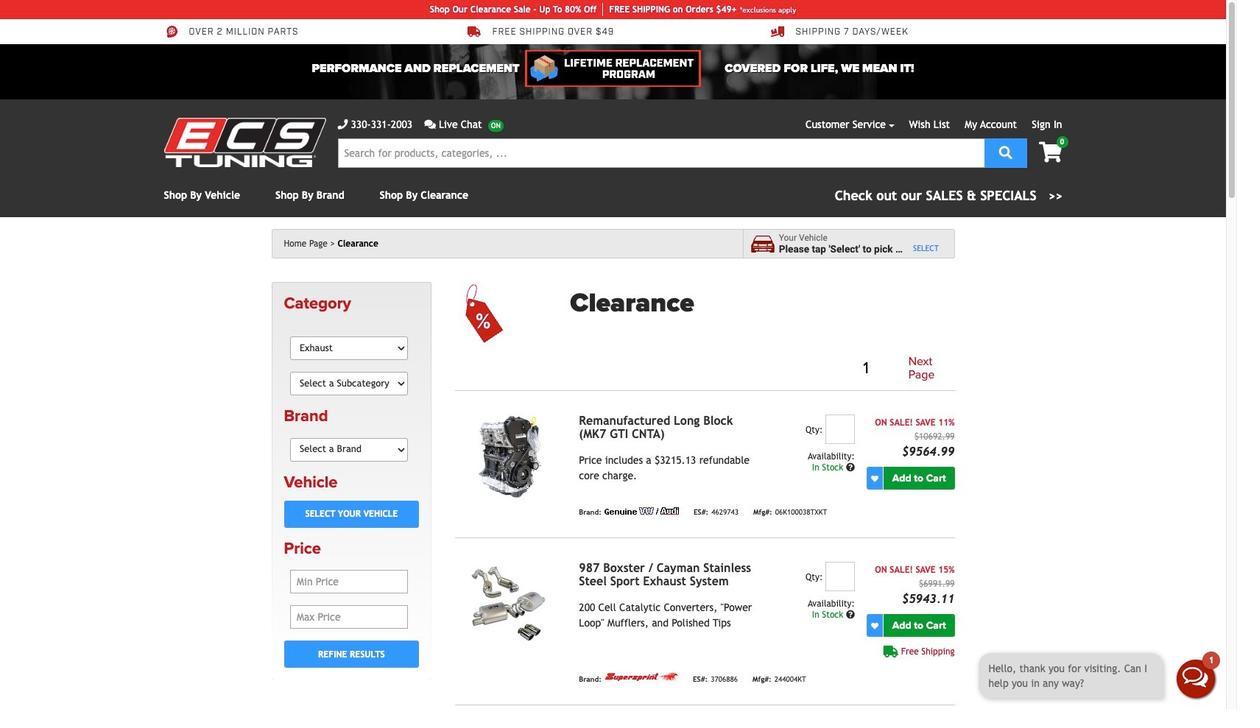 Task type: locate. For each thing, give the bounding box(es) containing it.
shopping cart image
[[1039, 142, 1063, 163]]

supersprint - corporate logo image
[[605, 673, 678, 682]]

1 add to wish list image from the top
[[871, 475, 879, 482]]

0 vertical spatial question circle image
[[846, 464, 855, 472]]

add to wish list image for supersprint - corporate logo
[[871, 622, 879, 630]]

add to wish list image
[[871, 475, 879, 482], [871, 622, 879, 630]]

None number field
[[826, 415, 855, 444], [826, 562, 855, 592], [826, 415, 855, 444], [826, 562, 855, 592]]

1 vertical spatial add to wish list image
[[871, 622, 879, 630]]

1 vertical spatial question circle image
[[846, 611, 855, 620]]

question circle image for genuine volkswagen audi - corporate logo's add to wish list image
[[846, 464, 855, 472]]

es#3706886 - 244004kt - 987 boxster / cayman stainless steel sport exhaust system - 200 cell catalytic converters, "power loop" mufflers, and polished tips - supersprint - porsche image
[[455, 562, 567, 646]]

2 question circle image from the top
[[846, 611, 855, 620]]

question circle image
[[846, 464, 855, 472], [846, 611, 855, 620]]

ecs tuning image
[[164, 118, 326, 167]]

paginated product list navigation navigation
[[570, 353, 955, 385]]

2 add to wish list image from the top
[[871, 622, 879, 630]]

0 vertical spatial add to wish list image
[[871, 475, 879, 482]]

1 question circle image from the top
[[846, 464, 855, 472]]

comments image
[[424, 119, 436, 130]]



Task type: describe. For each thing, give the bounding box(es) containing it.
es#4629743 - 06k100038txkt - remanufactured long block (mk7 gti cnta) - price includes a $3215.13 refundable core charge. - genuine volkswagen audi - volkswagen image
[[455, 415, 567, 499]]

Min Price number field
[[290, 570, 408, 594]]

search image
[[1000, 145, 1013, 159]]

Max Price number field
[[290, 606, 408, 629]]

genuine volkswagen audi - corporate logo image
[[605, 508, 679, 515]]

Search text field
[[338, 138, 985, 168]]

lifetime replacement program banner image
[[526, 50, 701, 87]]

add to wish list image for genuine volkswagen audi - corporate logo
[[871, 475, 879, 482]]

phone image
[[338, 119, 348, 130]]

question circle image for add to wish list image for supersprint - corporate logo
[[846, 611, 855, 620]]



Task type: vqa. For each thing, say whether or not it's contained in the screenshot.
Max Price 'number field'
yes



